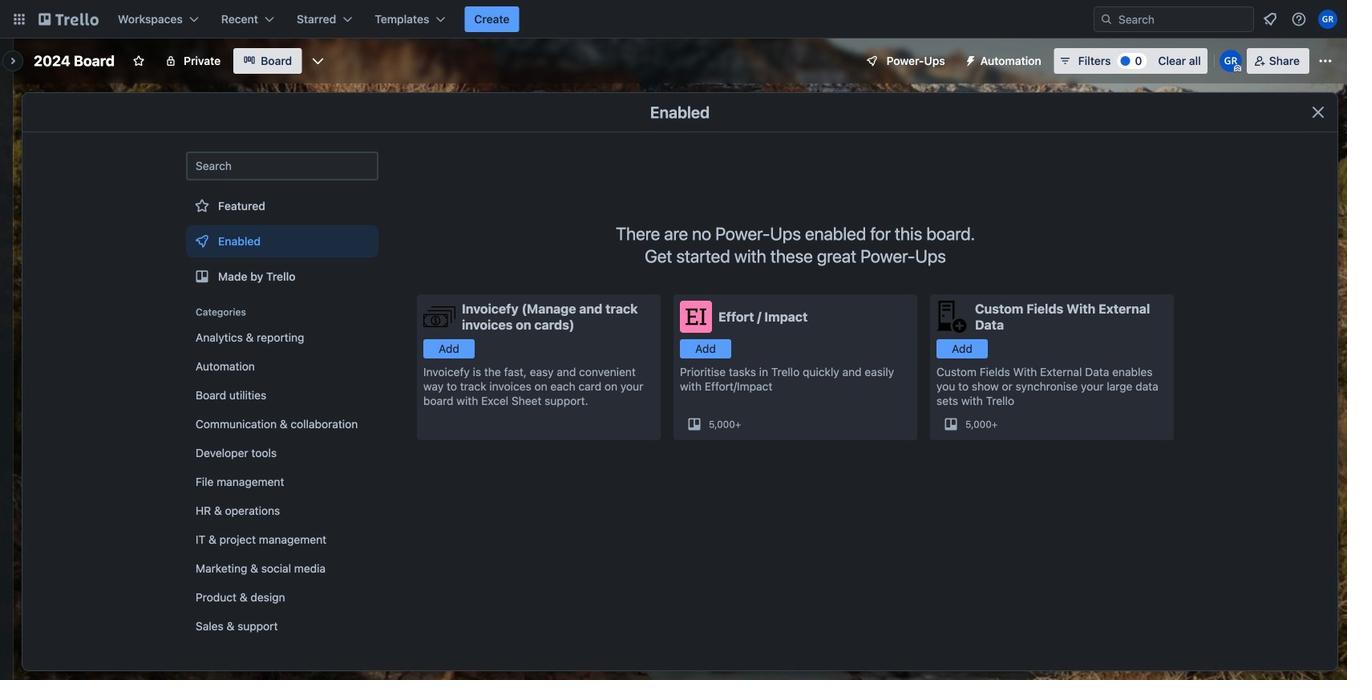 Task type: describe. For each thing, give the bounding box(es) containing it.
0 notifications image
[[1261, 10, 1280, 29]]

greg robinson (gregrobinson96) image
[[1319, 10, 1338, 29]]

back to home image
[[39, 6, 99, 32]]

customize views image
[[310, 53, 326, 69]]

Search field
[[1094, 6, 1255, 32]]

Board name text field
[[26, 48, 123, 74]]

star or unstar board image
[[132, 55, 145, 67]]



Task type: vqa. For each thing, say whether or not it's contained in the screenshot.
'sm' 'image' on the top right of page
yes



Task type: locate. For each thing, give the bounding box(es) containing it.
show menu image
[[1318, 53, 1334, 69]]

this member is an admin of this board. image
[[1234, 65, 1242, 72]]

greg robinson (gregrobinson96) image
[[1220, 50, 1242, 72]]

sm image
[[958, 48, 981, 71]]

Search text field
[[186, 152, 379, 180]]

search image
[[1101, 13, 1113, 26]]

primary element
[[0, 0, 1348, 39]]

open information menu image
[[1291, 11, 1308, 27]]



